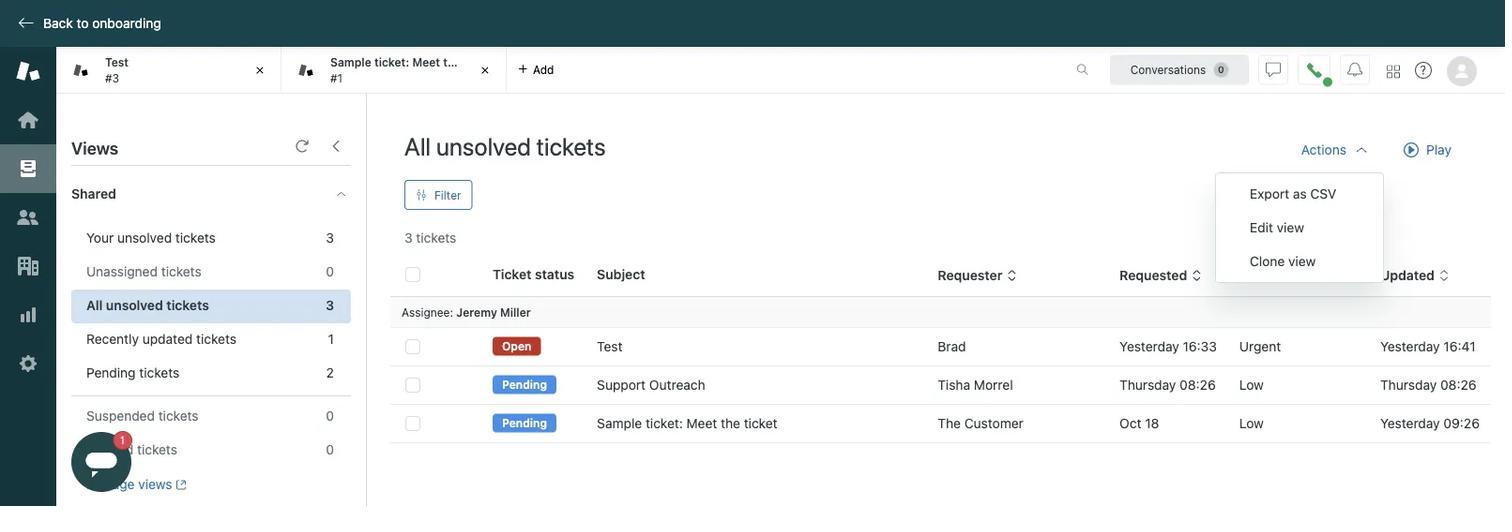 Task type: describe. For each thing, give the bounding box(es) containing it.
2 low from the top
[[1239, 416, 1264, 432]]

your
[[86, 230, 114, 246]]

add
[[533, 63, 554, 76]]

manage views
[[86, 477, 172, 493]]

deleted
[[86, 442, 133, 458]]

2 vertical spatial unsolved
[[106, 298, 163, 313]]

the customer
[[938, 416, 1024, 432]]

miller
[[500, 306, 531, 319]]

open
[[502, 340, 531, 353]]

test for test #3
[[105, 56, 129, 69]]

csv
[[1310, 186, 1337, 202]]

views image
[[16, 157, 40, 181]]

as
[[1293, 186, 1307, 202]]

close image
[[251, 61, 269, 80]]

test #3
[[105, 56, 129, 84]]

updated
[[142, 332, 193, 347]]

16:33
[[1183, 339, 1217, 355]]

assignee: jeremy miller
[[402, 306, 531, 319]]

shared
[[71, 186, 116, 202]]

pending tickets
[[86, 366, 179, 381]]

unassigned tickets
[[86, 264, 201, 280]]

your unsolved tickets
[[86, 230, 216, 246]]

1 08:26 from the left
[[1180, 378, 1216, 393]]

2 0 from the top
[[326, 409, 334, 424]]

export as csv menu item
[[1216, 177, 1383, 211]]

1
[[328, 332, 334, 347]]

support outreach
[[597, 378, 705, 393]]

16:41
[[1444, 339, 1476, 355]]

to
[[77, 15, 89, 31]]

ticket
[[493, 267, 532, 282]]

back to onboarding
[[43, 15, 161, 31]]

tickets down shared dropdown button
[[175, 230, 216, 246]]

0 vertical spatial unsolved
[[436, 132, 531, 160]]

actions button
[[1286, 131, 1384, 169]]

support outreach link
[[597, 376, 705, 395]]

0 vertical spatial all
[[404, 132, 431, 160]]

collapse views pane image
[[328, 139, 343, 154]]

1 vertical spatial all
[[86, 298, 103, 313]]

jeremy
[[456, 306, 497, 319]]

main element
[[0, 47, 56, 507]]

recently updated tickets
[[86, 332, 236, 347]]

suspended tickets
[[86, 409, 199, 424]]

tabs tab list
[[56, 47, 1057, 94]]

tickets down your unsolved tickets
[[161, 264, 201, 280]]

export
[[1250, 186, 1289, 202]]

test link
[[597, 338, 623, 357]]

tickets down filter button
[[416, 230, 456, 246]]

export as csv
[[1250, 186, 1337, 202]]

#1
[[330, 71, 343, 84]]

requester
[[938, 268, 1003, 284]]

menu containing export as csv
[[1215, 173, 1384, 283]]

clone view
[[1250, 254, 1316, 269]]

manage views link
[[86, 477, 187, 494]]

edit view
[[1250, 220, 1304, 236]]

sample for sample ticket: meet the ticket
[[597, 416, 642, 432]]

deleted tickets
[[86, 442, 177, 458]]

ticket for sample ticket: meet the ticket #1
[[464, 56, 495, 69]]

0 for 3
[[326, 264, 334, 280]]

0 horizontal spatial all unsolved tickets
[[86, 298, 209, 313]]

requested
[[1120, 268, 1187, 284]]

admin image
[[16, 352, 40, 376]]

test for test
[[597, 339, 623, 355]]

the for sample ticket: meet the ticket
[[721, 416, 740, 432]]

1 thursday 08:26 from the left
[[1120, 378, 1216, 393]]

organizations image
[[16, 254, 40, 279]]

back to onboarding link
[[0, 15, 171, 32]]

ticket for sample ticket: meet the ticket
[[744, 416, 778, 432]]

oct 18
[[1120, 416, 1159, 432]]

updated button
[[1380, 268, 1450, 284]]

1 low from the top
[[1239, 378, 1264, 393]]

clone
[[1250, 254, 1285, 269]]

zendesk support image
[[16, 59, 40, 84]]

filter
[[434, 189, 461, 202]]

ticket: for sample ticket: meet the ticket
[[646, 416, 683, 432]]

the
[[938, 416, 961, 432]]



Task type: vqa. For each thing, say whether or not it's contained in the screenshot.
second THURSDAY from right
yes



Task type: locate. For each thing, give the bounding box(es) containing it.
tickets down tabs tab list
[[537, 132, 606, 160]]

menu
[[1215, 173, 1384, 283]]

urgent
[[1239, 339, 1281, 355]]

row containing sample ticket: meet the ticket
[[390, 405, 1491, 443]]

1 horizontal spatial sample
[[597, 416, 642, 432]]

customers image
[[16, 206, 40, 230]]

thursday 08:26 down yesterday 16:41
[[1380, 378, 1477, 393]]

thursday 08:26
[[1120, 378, 1216, 393], [1380, 378, 1477, 393]]

zendesk image
[[0, 505, 56, 507]]

1 horizontal spatial 08:26
[[1440, 378, 1477, 393]]

1 vertical spatial meet
[[687, 416, 717, 432]]

conversations
[[1130, 63, 1206, 76]]

tickets
[[537, 132, 606, 160], [175, 230, 216, 246], [416, 230, 456, 246], [161, 264, 201, 280], [166, 298, 209, 313], [196, 332, 236, 347], [139, 366, 179, 381], [158, 409, 199, 424], [137, 442, 177, 458]]

oct
[[1120, 416, 1142, 432]]

1 horizontal spatial meet
[[687, 416, 717, 432]]

0 vertical spatial ticket:
[[374, 56, 409, 69]]

sample inside sample ticket: meet the ticket #1
[[330, 56, 371, 69]]

unsolved
[[436, 132, 531, 160], [117, 230, 172, 246], [106, 298, 163, 313]]

1 horizontal spatial thursday 08:26
[[1380, 378, 1477, 393]]

test inside row
[[597, 339, 623, 355]]

the
[[443, 56, 461, 69], [721, 416, 740, 432]]

1 horizontal spatial ticket
[[744, 416, 778, 432]]

low
[[1239, 378, 1264, 393], [1239, 416, 1264, 432]]

test up support
[[597, 339, 623, 355]]

2 thursday from the left
[[1380, 378, 1437, 393]]

requester button
[[938, 268, 1018, 284]]

morrel
[[974, 378, 1013, 393]]

0
[[326, 264, 334, 280], [326, 409, 334, 424], [326, 442, 334, 458]]

row up tisha
[[390, 328, 1491, 366]]

0 vertical spatial sample
[[330, 56, 371, 69]]

views
[[71, 138, 118, 158]]

0 vertical spatial the
[[443, 56, 461, 69]]

test up #3
[[105, 56, 129, 69]]

edit view menu item
[[1216, 211, 1383, 245]]

meet
[[412, 56, 440, 69], [687, 416, 717, 432]]

0 horizontal spatial ticket
[[464, 56, 495, 69]]

3 0 from the top
[[326, 442, 334, 458]]

view right edit
[[1277, 220, 1304, 236]]

1 horizontal spatial thursday
[[1380, 378, 1437, 393]]

1 horizontal spatial test
[[597, 339, 623, 355]]

get started image
[[16, 108, 40, 132]]

the for sample ticket: meet the ticket #1
[[443, 56, 461, 69]]

thursday
[[1120, 378, 1176, 393], [1380, 378, 1437, 393]]

3 for your unsolved tickets
[[326, 230, 334, 246]]

sample down support
[[597, 416, 642, 432]]

tisha morrel
[[938, 378, 1013, 393]]

1 vertical spatial unsolved
[[117, 230, 172, 246]]

sample inside row
[[597, 416, 642, 432]]

1 horizontal spatial the
[[721, 416, 740, 432]]

thursday 08:26 down yesterday 16:33
[[1120, 378, 1216, 393]]

ticket: left close icon
[[374, 56, 409, 69]]

0 vertical spatial test
[[105, 56, 129, 69]]

status
[[535, 267, 574, 282]]

3 down filter button
[[404, 230, 413, 246]]

0 horizontal spatial sample
[[330, 56, 371, 69]]

all up recently
[[86, 298, 103, 313]]

1 vertical spatial sample
[[597, 416, 642, 432]]

assignee:
[[402, 306, 453, 319]]

priority button
[[1239, 268, 1301, 284]]

0 horizontal spatial all
[[86, 298, 103, 313]]

conversations button
[[1110, 55, 1249, 85]]

meet for sample ticket: meet the ticket
[[687, 416, 717, 432]]

tickets up updated
[[166, 298, 209, 313]]

view inside menu item
[[1288, 254, 1316, 269]]

all unsolved tickets up filter
[[404, 132, 606, 160]]

2
[[326, 366, 334, 381]]

row containing test
[[390, 328, 1491, 366]]

08:26 down the 16:33
[[1180, 378, 1216, 393]]

meet left close icon
[[412, 56, 440, 69]]

subject
[[597, 267, 645, 282]]

0 vertical spatial view
[[1277, 220, 1304, 236]]

1 0 from the top
[[326, 264, 334, 280]]

08:26
[[1180, 378, 1216, 393], [1440, 378, 1477, 393]]

1 tab from the left
[[56, 47, 282, 94]]

row
[[390, 328, 1491, 366], [390, 366, 1491, 405], [390, 405, 1491, 443]]

back
[[43, 15, 73, 31]]

view for clone view
[[1288, 254, 1316, 269]]

1 vertical spatial ticket
[[744, 416, 778, 432]]

1 horizontal spatial all
[[404, 132, 431, 160]]

0 horizontal spatial thursday 08:26
[[1120, 378, 1216, 393]]

zendesk products image
[[1387, 65, 1400, 78]]

row down tisha
[[390, 405, 1491, 443]]

add button
[[507, 47, 565, 93]]

tickets right updated
[[196, 332, 236, 347]]

0 horizontal spatial meet
[[412, 56, 440, 69]]

0 vertical spatial ticket
[[464, 56, 495, 69]]

filter button
[[404, 180, 473, 210]]

2 tab from the left
[[282, 47, 507, 94]]

ticket inside sample ticket: meet the ticket #1
[[464, 56, 495, 69]]

ticket: for sample ticket: meet the ticket #1
[[374, 56, 409, 69]]

sample up #1
[[330, 56, 371, 69]]

3 row from the top
[[390, 405, 1491, 443]]

0 horizontal spatial ticket:
[[374, 56, 409, 69]]

row containing support outreach
[[390, 366, 1491, 405]]

yesterday for yesterday 16:33
[[1120, 339, 1179, 355]]

tickets up views
[[137, 442, 177, 458]]

yesterday 16:41
[[1380, 339, 1476, 355]]

09:26
[[1444, 416, 1480, 432]]

sample ticket: meet the ticket link
[[597, 415, 778, 434]]

sample for sample ticket: meet the ticket #1
[[330, 56, 371, 69]]

test
[[105, 56, 129, 69], [597, 339, 623, 355]]

ticket status
[[493, 267, 574, 282]]

updated
[[1380, 268, 1435, 284]]

pending
[[86, 366, 136, 381], [502, 378, 547, 392], [502, 417, 547, 430]]

#3
[[105, 71, 119, 84]]

onboarding
[[92, 15, 161, 31]]

1 vertical spatial ticket:
[[646, 416, 683, 432]]

close image
[[476, 61, 495, 80]]

requested button
[[1120, 268, 1202, 284]]

shared heading
[[56, 166, 366, 222]]

edit
[[1250, 220, 1273, 236]]

button displays agent's chat status as invisible. image
[[1266, 62, 1281, 77]]

unsolved up filter
[[436, 132, 531, 160]]

manage
[[86, 477, 135, 493]]

18
[[1145, 416, 1159, 432]]

unsolved up the unassigned tickets
[[117, 230, 172, 246]]

sample ticket: meet the ticket
[[597, 416, 778, 432]]

3 for all unsolved tickets
[[326, 298, 334, 313]]

0 horizontal spatial test
[[105, 56, 129, 69]]

1 vertical spatial all unsolved tickets
[[86, 298, 209, 313]]

all up filter button
[[404, 132, 431, 160]]

view for edit view
[[1277, 220, 1304, 236]]

the inside row
[[721, 416, 740, 432]]

0 horizontal spatial 08:26
[[1180, 378, 1216, 393]]

yesterday 16:33
[[1120, 339, 1217, 355]]

thursday down yesterday 16:41
[[1380, 378, 1437, 393]]

1 row from the top
[[390, 328, 1491, 366]]

row up the
[[390, 366, 1491, 405]]

the inside sample ticket: meet the ticket #1
[[443, 56, 461, 69]]

yesterday left the 16:33
[[1120, 339, 1179, 355]]

priority
[[1239, 268, 1286, 284]]

2 08:26 from the left
[[1440, 378, 1477, 393]]

1 horizontal spatial all unsolved tickets
[[404, 132, 606, 160]]

yesterday for yesterday 16:41
[[1380, 339, 1440, 355]]

actions
[[1301, 142, 1347, 158]]

0 vertical spatial all unsolved tickets
[[404, 132, 606, 160]]

brad
[[938, 339, 966, 355]]

notifications image
[[1348, 62, 1363, 77]]

get help image
[[1415, 62, 1432, 79]]

1 vertical spatial the
[[721, 416, 740, 432]]

tickets down recently updated tickets
[[139, 366, 179, 381]]

ticket: inside sample ticket: meet the ticket #1
[[374, 56, 409, 69]]

2 row from the top
[[390, 366, 1491, 405]]

unassigned
[[86, 264, 158, 280]]

outreach
[[649, 378, 705, 393]]

0 horizontal spatial thursday
[[1120, 378, 1176, 393]]

play
[[1426, 142, 1452, 158]]

tisha
[[938, 378, 970, 393]]

1 horizontal spatial ticket:
[[646, 416, 683, 432]]

support
[[597, 378, 646, 393]]

unsolved down the unassigned tickets
[[106, 298, 163, 313]]

view inside menu item
[[1277, 220, 1304, 236]]

yesterday for yesterday 09:26
[[1380, 416, 1440, 432]]

yesterday 09:26
[[1380, 416, 1480, 432]]

suspended
[[86, 409, 155, 424]]

0 vertical spatial meet
[[412, 56, 440, 69]]

3 tickets
[[404, 230, 456, 246]]

0 for 0
[[326, 442, 334, 458]]

yesterday left 16:41
[[1380, 339, 1440, 355]]

tab containing sample ticket: meet the ticket
[[282, 47, 507, 94]]

test inside tab
[[105, 56, 129, 69]]

1 vertical spatial view
[[1288, 254, 1316, 269]]

1 thursday from the left
[[1120, 378, 1176, 393]]

all unsolved tickets
[[404, 132, 606, 160], [86, 298, 209, 313]]

reporting image
[[16, 303, 40, 327]]

customer
[[964, 416, 1024, 432]]

tab
[[56, 47, 282, 94], [282, 47, 507, 94]]

(opens in a new tab) image
[[172, 480, 187, 491]]

sample ticket: meet the ticket #1
[[330, 56, 495, 84]]

recently
[[86, 332, 139, 347]]

0 vertical spatial low
[[1239, 378, 1264, 393]]

view down "edit view" menu item
[[1288, 254, 1316, 269]]

ticket: down support outreach link
[[646, 416, 683, 432]]

yesterday left 09:26
[[1380, 416, 1440, 432]]

refresh views pane image
[[295, 139, 310, 154]]

all unsolved tickets down the unassigned tickets
[[86, 298, 209, 313]]

ticket
[[464, 56, 495, 69], [744, 416, 778, 432]]

1 vertical spatial low
[[1239, 416, 1264, 432]]

tickets up deleted tickets
[[158, 409, 199, 424]]

shared button
[[56, 166, 316, 222]]

0 horizontal spatial the
[[443, 56, 461, 69]]

meet for sample ticket: meet the ticket #1
[[412, 56, 440, 69]]

1 vertical spatial test
[[597, 339, 623, 355]]

3 up '1'
[[326, 298, 334, 313]]

1 vertical spatial 0
[[326, 409, 334, 424]]

yesterday
[[1120, 339, 1179, 355], [1380, 339, 1440, 355], [1380, 416, 1440, 432]]

meet down "outreach" in the left bottom of the page
[[687, 416, 717, 432]]

2 thursday 08:26 from the left
[[1380, 378, 1477, 393]]

2 vertical spatial 0
[[326, 442, 334, 458]]

3 down the collapse views pane image
[[326, 230, 334, 246]]

play button
[[1388, 131, 1468, 169]]

clone view menu item
[[1216, 245, 1383, 279]]

0 vertical spatial 0
[[326, 264, 334, 280]]

tab containing test
[[56, 47, 282, 94]]

sample
[[330, 56, 371, 69], [597, 416, 642, 432]]

meet inside sample ticket: meet the ticket #1
[[412, 56, 440, 69]]

thursday up the 18
[[1120, 378, 1176, 393]]

08:26 down 16:41
[[1440, 378, 1477, 393]]

view
[[1277, 220, 1304, 236], [1288, 254, 1316, 269]]

views
[[138, 477, 172, 493]]



